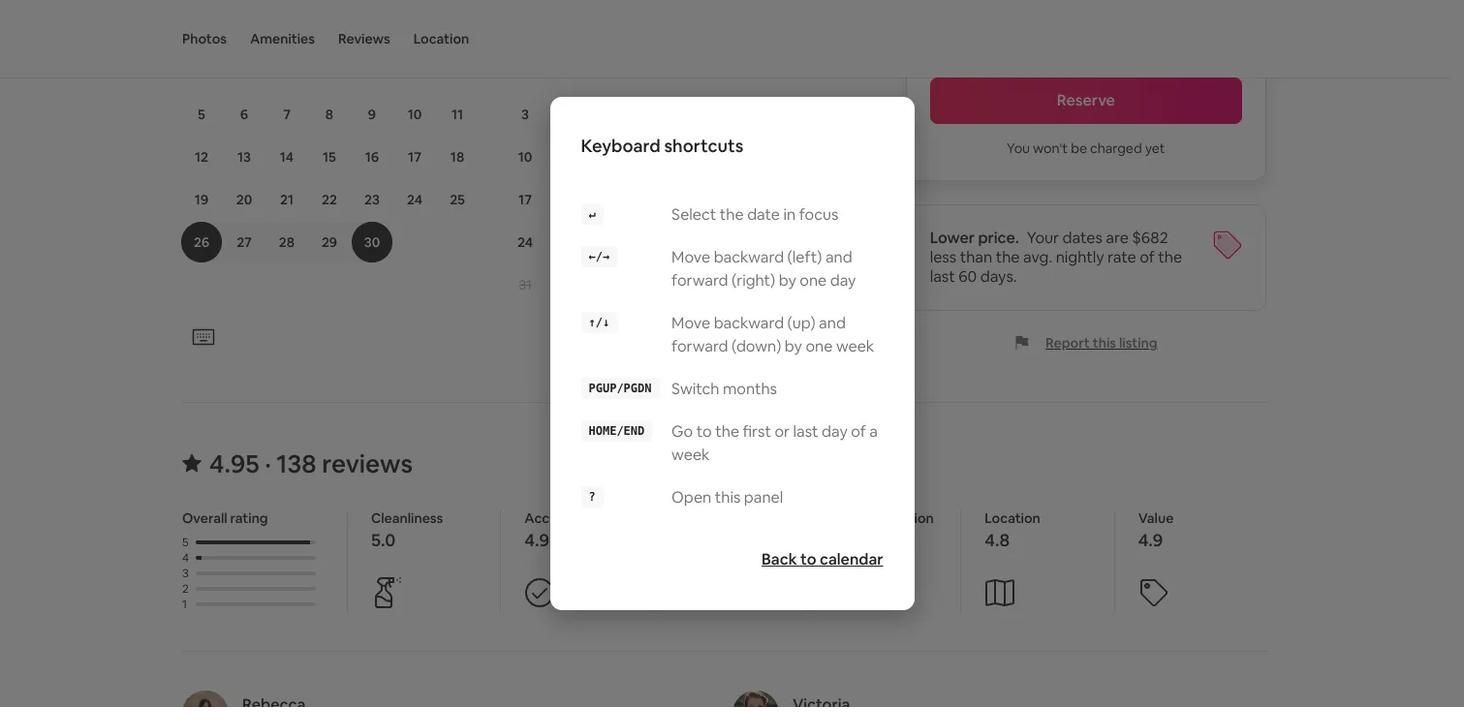 Task type: describe. For each thing, give the bounding box(es) containing it.
(left)
[[787, 247, 822, 267]]

1 14 from the left
[[280, 148, 294, 166]]

1 vertical spatial 10 button
[[504, 137, 547, 177]]

location 4.8
[[985, 510, 1041, 551]]

3 for leftmost 3 button
[[411, 63, 419, 80]]

30 for 2nd the 30 button from the right
[[364, 234, 380, 251]]

value
[[1138, 510, 1174, 527]]

20
[[236, 191, 252, 208]]

2 19 button from the left
[[589, 179, 632, 220]]

week inside move backward (up) and forward (down) by one week
[[836, 336, 874, 357]]

go to the first or last day of a week
[[672, 422, 878, 465]]

nightly
[[1056, 247, 1104, 267]]

7 button
[[266, 94, 308, 135]]

0 horizontal spatial 1
[[182, 597, 187, 612]]

2 21 button from the left
[[674, 179, 717, 220]]

photos
[[182, 30, 227, 47]]

reviews
[[322, 448, 413, 481]]

2 14 button from the left
[[674, 137, 717, 177]]

16
[[365, 148, 379, 166]]

20 button
[[223, 179, 266, 220]]

1 15 button from the left
[[308, 137, 351, 177]]

report
[[1046, 334, 1090, 352]]

·
[[265, 448, 271, 481]]

↑/↓
[[589, 316, 610, 329]]

you won't be charged yet
[[1007, 140, 1165, 157]]

27 button
[[223, 222, 266, 263]]

tu
[[280, 24, 294, 40]]

accuracy
[[525, 510, 585, 527]]

2 horizontal spatial 2
[[777, 63, 785, 80]]

photos button
[[182, 0, 227, 78]]

move for move backward (left) and forward (right) by one day
[[672, 247, 711, 267]]

1 horizontal spatial 17
[[519, 191, 532, 208]]

(down)
[[732, 336, 781, 357]]

won't
[[1033, 140, 1068, 157]]

mo
[[236, 24, 253, 40]]

be
[[1071, 140, 1087, 157]]

↵
[[589, 207, 596, 221]]

go
[[672, 422, 693, 442]]

home/end
[[589, 424, 645, 438]]

1 28 button from the left
[[266, 222, 308, 263]]

1 19 button from the left
[[180, 179, 223, 220]]

5.0
[[371, 529, 396, 551]]

the right rate
[[1158, 247, 1182, 267]]

backward for (down)
[[714, 313, 784, 333]]

1 23 button from the left
[[351, 179, 393, 220]]

panel
[[744, 487, 783, 508]]

are
[[1106, 228, 1129, 248]]

24 for leftmost 24 button
[[407, 191, 423, 208]]

2 29 button from the left
[[717, 222, 760, 263]]

138
[[277, 448, 317, 481]]

rate
[[1108, 247, 1136, 267]]

1 21 from the left
[[280, 191, 294, 208]]

one for (up)
[[806, 336, 833, 357]]

reserve
[[1057, 90, 1115, 110]]

clear
[[721, 330, 755, 348]]

home and end keys, image
[[581, 421, 652, 442]]

forward for move backward (left) and forward (right) by one day
[[672, 270, 728, 291]]

the inside go to the first or last day of a week
[[715, 422, 739, 442]]

0 horizontal spatial 24 button
[[393, 179, 436, 220]]

amenities button
[[250, 0, 315, 78]]

0 horizontal spatial 2
[[182, 581, 189, 597]]

report this listing
[[1046, 334, 1158, 352]]

sa
[[451, 24, 464, 40]]

0 horizontal spatial 17
[[408, 148, 421, 166]]

2 14 from the left
[[689, 148, 703, 166]]

18
[[450, 148, 464, 166]]

9 button
[[351, 94, 393, 135]]

you
[[1007, 140, 1030, 157]]

communication 4.9
[[831, 510, 934, 551]]

clear dates
[[721, 330, 794, 348]]

0 horizontal spatial 17 button
[[393, 137, 436, 177]]

avg.
[[1023, 247, 1053, 267]]

this for open
[[715, 487, 741, 508]]

su
[[195, 24, 208, 40]]

18 button
[[436, 137, 479, 177]]

days.
[[980, 267, 1017, 287]]

10 for bottommost 10 button
[[518, 148, 532, 166]]

reserve button
[[930, 78, 1242, 124]]

back
[[762, 549, 797, 570]]

6
[[240, 106, 248, 123]]

1 vertical spatial 5
[[182, 535, 189, 550]]

overall rating
[[182, 510, 268, 527]]

select
[[672, 204, 716, 225]]

we
[[320, 24, 339, 40]]

1 21 button from the left
[[266, 179, 308, 220]]

4.8
[[985, 529, 1010, 551]]

amenities
[[250, 30, 315, 47]]

2 horizontal spatial 1
[[736, 63, 741, 80]]

reviews button
[[338, 0, 390, 78]]

2 23 button from the left
[[760, 179, 802, 220]]

lower
[[930, 228, 975, 248]]

22 for first the 22 button from left
[[322, 191, 337, 208]]

2 1 button from the left
[[717, 51, 760, 92]]

select the date in focus
[[672, 204, 839, 225]]

2 30 button from the left
[[760, 222, 802, 263]]

16 button
[[351, 137, 393, 177]]

29 for 2nd 29 button
[[731, 234, 746, 251]]

back to calendar
[[762, 549, 883, 570]]

1 vertical spatial 3 button
[[504, 94, 547, 135]]

reviews
[[338, 30, 390, 47]]

accuracy 4.9
[[525, 510, 585, 551]]

2 28 from the left
[[688, 234, 704, 251]]

5 button
[[180, 94, 223, 135]]

24 for the bottom 24 button
[[517, 234, 533, 251]]

11 button
[[436, 94, 479, 135]]

4.9 for communication 4.9
[[831, 529, 856, 551]]

6 button
[[223, 94, 266, 135]]

4.95
[[209, 448, 259, 481]]

th
[[365, 24, 379, 40]]

2 22 button from the left
[[717, 179, 760, 220]]

8
[[325, 106, 333, 123]]

communication
[[831, 510, 934, 527]]

day inside move backward (left) and forward (right) by one day
[[830, 270, 856, 291]]

1 28 from the left
[[279, 234, 295, 251]]

1 15 from the left
[[323, 148, 336, 166]]

less
[[930, 247, 957, 267]]

and for day
[[826, 247, 853, 267]]

13 for second 13 button from right
[[237, 148, 251, 166]]

location button
[[414, 0, 469, 78]]

1 30 button from the left
[[351, 222, 393, 263]]

1 horizontal spatial 2
[[368, 63, 376, 80]]

(right)
[[732, 270, 775, 291]]

2 13 button from the left
[[632, 137, 674, 177]]

listing
[[1119, 334, 1158, 352]]

4.95 · 138 reviews
[[209, 448, 413, 481]]

location for location 4.8
[[985, 510, 1041, 527]]

$682
[[1132, 228, 1168, 248]]

11
[[452, 106, 463, 123]]

the left avg. at the right top of the page
[[996, 247, 1020, 267]]

up and down arrow keys, image
[[581, 312, 618, 333]]

open
[[672, 487, 712, 508]]

4.9 for accuracy 4.9
[[525, 529, 550, 551]]

to for the
[[697, 422, 712, 442]]



Task type: vqa. For each thing, say whether or not it's contained in the screenshot.


Task type: locate. For each thing, give the bounding box(es) containing it.
24
[[407, 191, 423, 208], [517, 234, 533, 251]]

5
[[198, 106, 205, 123], [182, 535, 189, 550]]

2 30 from the left
[[773, 234, 789, 251]]

14 up select
[[689, 148, 703, 166]]

1 vertical spatial day
[[822, 422, 848, 442]]

19 right "↵"
[[604, 191, 617, 208]]

15 button
[[308, 137, 351, 177], [717, 137, 760, 177]]

by inside move backward (left) and forward (right) by one day
[[779, 270, 796, 291]]

this left panel
[[715, 487, 741, 508]]

1 vertical spatial week
[[672, 445, 710, 465]]

21 button right 20
[[266, 179, 308, 220]]

1 26 button from the left
[[180, 222, 223, 263]]

last right or
[[793, 422, 818, 442]]

1 horizontal spatial dates
[[1063, 228, 1103, 248]]

7
[[283, 106, 291, 123]]

0 vertical spatial week
[[836, 336, 874, 357]]

1 horizontal spatial week
[[836, 336, 874, 357]]

2 23 from the left
[[773, 191, 789, 208]]

28 button right 27
[[266, 222, 308, 263]]

0 horizontal spatial 4
[[182, 550, 189, 566]]

12 left shortcuts
[[604, 148, 617, 166]]

backward inside move backward (up) and forward (down) by one week
[[714, 313, 784, 333]]

28
[[279, 234, 295, 251], [688, 234, 704, 251]]

1 horizontal spatial 5
[[198, 106, 205, 123]]

27
[[237, 234, 252, 251]]

12 for 1st '12' "button" from the right
[[604, 148, 617, 166]]

move backward (left) and forward (right) by one day
[[672, 247, 856, 291]]

2 down 'reviews'
[[368, 63, 376, 80]]

17 button right 25 button
[[504, 179, 547, 220]]

19 left 20
[[195, 191, 208, 208]]

0 horizontal spatial 28
[[279, 234, 295, 251]]

13 for second 13 button
[[646, 148, 660, 166]]

dates for your
[[1063, 228, 1103, 248]]

1 horizontal spatial 29
[[731, 234, 746, 251]]

2 move from the top
[[672, 313, 711, 333]]

21 down shortcuts
[[689, 191, 703, 208]]

1 13 from the left
[[237, 148, 251, 166]]

1 button up shortcuts
[[717, 51, 760, 92]]

overall
[[182, 510, 227, 527]]

1 26 from the left
[[194, 234, 209, 251]]

1 horizontal spatial 12 button
[[589, 137, 632, 177]]

by down (up)
[[785, 336, 802, 357]]

1 forward from the top
[[672, 270, 728, 291]]

2 vertical spatial 3
[[182, 566, 189, 581]]

17 button
[[393, 137, 436, 177], [504, 179, 547, 220]]

1 vertical spatial 24 button
[[504, 222, 547, 263]]

0 vertical spatial 17
[[408, 148, 421, 166]]

22 button down 16 button
[[308, 179, 351, 220]]

0 vertical spatial forward
[[672, 270, 728, 291]]

12
[[195, 148, 208, 166], [604, 148, 617, 166]]

29 button right the 27 button
[[308, 222, 351, 263]]

to inside go to the first or last day of a week
[[697, 422, 712, 442]]

0 horizontal spatial 23
[[364, 191, 380, 208]]

0 horizontal spatial 3
[[182, 566, 189, 581]]

and for week
[[819, 313, 846, 333]]

4.9 inside accuracy 4.9
[[525, 529, 550, 551]]

1 horizontal spatial 21
[[689, 191, 703, 208]]

14 button down 7 button
[[266, 137, 308, 177]]

10 right 18 button in the left of the page
[[518, 148, 532, 166]]

move for move backward (up) and forward (down) by one week
[[672, 313, 711, 333]]

3
[[411, 63, 419, 80], [521, 106, 529, 123], [182, 566, 189, 581]]

2
[[368, 63, 376, 80], [777, 63, 785, 80], [182, 581, 189, 597]]

0 horizontal spatial 13 button
[[223, 137, 266, 177]]

29 button
[[308, 222, 351, 263], [717, 222, 760, 263]]

1 2 button from the left
[[351, 51, 393, 92]]

13 left shortcuts
[[646, 148, 660, 166]]

1 horizontal spatial of
[[1140, 247, 1155, 267]]

1 4.9 from the left
[[525, 529, 550, 551]]

1 30 from the left
[[364, 234, 380, 251]]

26 for 1st 26 button from the left
[[194, 234, 209, 251]]

date
[[747, 204, 780, 225]]

to right back
[[801, 549, 817, 570]]

26 for second 26 button from the left
[[603, 234, 618, 251]]

23 button down 16 at the top
[[351, 179, 393, 220]]

dates inside button
[[758, 330, 794, 348]]

0 vertical spatial this
[[1093, 334, 1116, 352]]

day left a
[[822, 422, 848, 442]]

2 28 button from the left
[[674, 222, 717, 263]]

1 horizontal spatial 22
[[731, 191, 746, 208]]

4.9 down value
[[1138, 529, 1163, 551]]

0 vertical spatial 4
[[453, 63, 461, 80]]

one for (left)
[[800, 270, 827, 291]]

0 horizontal spatial 15
[[323, 148, 336, 166]]

2 button down 'reviews'
[[351, 51, 393, 92]]

value 4.9
[[1138, 510, 1174, 551]]

22
[[322, 191, 337, 208], [731, 191, 746, 208]]

1 12 from the left
[[195, 148, 208, 166]]

2 22 from the left
[[731, 191, 746, 208]]

1 move from the top
[[672, 247, 711, 267]]

week up a
[[836, 336, 874, 357]]

forward up switch
[[672, 336, 728, 357]]

26 down enter key, icon
[[603, 234, 618, 251]]

0 horizontal spatial to
[[697, 422, 712, 442]]

last inside your dates are $682 less than the avg. nightly rate of the last 60 days.
[[930, 267, 955, 287]]

by for (left)
[[779, 270, 796, 291]]

1 horizontal spatial to
[[801, 549, 817, 570]]

move inside move backward (up) and forward (down) by one week
[[672, 313, 711, 333]]

forward inside move backward (up) and forward (down) by one week
[[672, 336, 728, 357]]

?
[[589, 490, 596, 504]]

backward
[[714, 247, 784, 267], [714, 313, 784, 333]]

the left first
[[715, 422, 739, 442]]

rating
[[230, 510, 268, 527]]

0 horizontal spatial 12
[[195, 148, 208, 166]]

23
[[364, 191, 380, 208], [773, 191, 789, 208]]

13 button up 20 button
[[223, 137, 266, 177]]

cleanliness
[[371, 510, 443, 527]]

charged
[[1090, 140, 1142, 157]]

22 for second the 22 button from the left
[[731, 191, 746, 208]]

3 down fr
[[411, 63, 419, 80]]

2 2 button from the left
[[760, 51, 802, 92]]

last
[[930, 267, 955, 287], [793, 422, 818, 442]]

and right (left)
[[826, 247, 853, 267]]

4.9 for value 4.9
[[1138, 529, 1163, 551]]

2 down overall
[[182, 581, 189, 597]]

1 vertical spatial move
[[672, 313, 711, 333]]

0 horizontal spatial last
[[793, 422, 818, 442]]

2 13 from the left
[[646, 148, 660, 166]]

0 vertical spatial 5
[[198, 106, 205, 123]]

30 for second the 30 button from left
[[773, 234, 789, 251]]

your dates are $682 less than the avg. nightly rate of the last 60 days.
[[930, 228, 1182, 287]]

1 vertical spatial location
[[985, 510, 1041, 527]]

last inside go to the first or last day of a week
[[793, 422, 818, 442]]

23 button
[[351, 179, 393, 220], [760, 179, 802, 220]]

9
[[368, 106, 376, 123]]

25 button
[[436, 179, 479, 220]]

26 left 27
[[194, 234, 209, 251]]

1 horizontal spatial 14 button
[[674, 137, 717, 177]]

1 button down we
[[308, 51, 351, 92]]

29 button up '(right)' at top
[[717, 222, 760, 263]]

1 horizontal spatial 26
[[603, 234, 618, 251]]

22 left date at top
[[731, 191, 746, 208]]

by
[[779, 270, 796, 291], [785, 336, 802, 357]]

26 button down "↵"
[[589, 222, 632, 263]]

of inside go to the first or last day of a week
[[851, 422, 866, 442]]

dates inside your dates are $682 less than the avg. nightly rate of the last 60 days.
[[1063, 228, 1103, 248]]

1 horizontal spatial 4 button
[[547, 94, 589, 135]]

17 right 25 button
[[519, 191, 532, 208]]

1 vertical spatial 4
[[564, 106, 572, 123]]

1 horizontal spatial 3
[[411, 63, 419, 80]]

backward up '(right)' at top
[[714, 247, 784, 267]]

0 vertical spatial of
[[1140, 247, 1155, 267]]

1 1 button from the left
[[308, 51, 351, 92]]

0 horizontal spatial 28 button
[[266, 222, 308, 263]]

right and left arrow keys, image
[[581, 246, 618, 267]]

backward inside move backward (left) and forward (right) by one day
[[714, 247, 784, 267]]

0 vertical spatial 24
[[407, 191, 423, 208]]

23 left focus
[[773, 191, 789, 208]]

location up 4.8
[[985, 510, 1041, 527]]

4
[[453, 63, 461, 80], [564, 106, 572, 123], [182, 550, 189, 566]]

0 vertical spatial 17 button
[[393, 137, 436, 177]]

1 horizontal spatial 28 button
[[674, 222, 717, 263]]

2 26 from the left
[[603, 234, 618, 251]]

10 button right 18 button in the left of the page
[[504, 137, 547, 177]]

keyboard
[[581, 135, 661, 157]]

29 down the select the date in focus
[[731, 234, 746, 251]]

21 right 20 button
[[280, 191, 294, 208]]

0 vertical spatial 24 button
[[393, 179, 436, 220]]

26 button left 27
[[180, 222, 223, 263]]

0 horizontal spatial 13
[[237, 148, 251, 166]]

22 right 20 button
[[322, 191, 337, 208]]

10
[[408, 106, 422, 123], [518, 148, 532, 166]]

0 horizontal spatial 14 button
[[266, 137, 308, 177]]

this left listing
[[1093, 334, 1116, 352]]

23 for second 23 button from the left
[[773, 191, 789, 208]]

1 vertical spatial 3
[[521, 106, 529, 123]]

23 button down 16, saturday, december 2023. available. there is a 3 night minimum stay requirement. select as check-in date. 'button'
[[760, 179, 802, 220]]

1 horizontal spatial 29 button
[[717, 222, 760, 263]]

2 21 from the left
[[689, 191, 703, 208]]

22 button right select
[[717, 179, 760, 220]]

30 down 16 at the top
[[364, 234, 380, 251]]

enter key, image
[[581, 204, 603, 225]]

13 button
[[223, 137, 266, 177], [632, 137, 674, 177]]

2 backward from the top
[[714, 313, 784, 333]]

than
[[960, 247, 993, 267]]

12 button
[[180, 137, 223, 177], [589, 137, 632, 177]]

0 horizontal spatial 10 button
[[393, 94, 436, 135]]

4.9 down communication
[[831, 529, 856, 551]]

2 15 button from the left
[[717, 137, 760, 177]]

16, saturday, december 2023. available. there is a 3 night minimum stay requirement. select as check-in date. button
[[761, 137, 801, 177]]

0 vertical spatial move
[[672, 247, 711, 267]]

0 horizontal spatial 2 button
[[351, 51, 393, 92]]

2 26 button from the left
[[589, 222, 632, 263]]

4 for top 4 button
[[453, 63, 461, 80]]

28 button left date at top
[[674, 222, 717, 263]]

1 horizontal spatial 15 button
[[717, 137, 760, 177]]

15
[[323, 148, 336, 166], [732, 148, 745, 166]]

and
[[826, 247, 853, 267], [819, 313, 846, 333]]

1 vertical spatial 24
[[517, 234, 533, 251]]

12 for first '12' "button" from the left
[[195, 148, 208, 166]]

week inside go to the first or last day of a week
[[672, 445, 710, 465]]

1 backward from the top
[[714, 247, 784, 267]]

switch months
[[672, 379, 777, 399]]

14 down 7 at the left top
[[280, 148, 294, 166]]

the left date at top
[[720, 204, 744, 225]]

dates for clear
[[758, 330, 794, 348]]

move backward (up) and forward (down) by one week
[[672, 313, 874, 357]]

report this listing button
[[1015, 334, 1158, 352]]

5 inside button
[[198, 106, 205, 123]]

cleanliness 5.0
[[371, 510, 443, 551]]

back to calendar button
[[752, 541, 893, 580]]

by inside move backward (up) and forward (down) by one week
[[785, 336, 802, 357]]

1 vertical spatial to
[[801, 549, 817, 570]]

21 button down shortcuts
[[674, 179, 717, 220]]

move inside move backward (left) and forward (right) by one day
[[672, 247, 711, 267]]

19 button left 20
[[180, 179, 223, 220]]

1 horizontal spatial 4
[[453, 63, 461, 80]]

1 12 button from the left
[[180, 137, 223, 177]]

2 12 from the left
[[604, 148, 617, 166]]

0 horizontal spatial this
[[715, 487, 741, 508]]

page up and page down keys, image
[[581, 378, 660, 399]]

0 vertical spatial 4 button
[[436, 51, 479, 92]]

1 horizontal spatial 23 button
[[760, 179, 802, 220]]

15 left 16, saturday, december 2023. available. there is a 3 night minimum stay requirement. select as check-in date. 'button'
[[732, 148, 745, 166]]

0 horizontal spatial 24
[[407, 191, 423, 208]]

4.9 inside value 4.9
[[1138, 529, 1163, 551]]

and inside move backward (up) and forward (down) by one week
[[819, 313, 846, 333]]

clear dates button
[[713, 323, 801, 356]]

12 button down 5 button
[[180, 137, 223, 177]]

one down (up)
[[806, 336, 833, 357]]

1 vertical spatial one
[[806, 336, 833, 357]]

2 vertical spatial 4
[[182, 550, 189, 566]]

1 horizontal spatial this
[[1093, 334, 1116, 352]]

1 14 button from the left
[[266, 137, 308, 177]]

1 horizontal spatial 30
[[773, 234, 789, 251]]

switch
[[672, 379, 719, 399]]

one down (left)
[[800, 270, 827, 291]]

2 15 from the left
[[732, 148, 745, 166]]

26
[[194, 234, 209, 251], [603, 234, 618, 251]]

your
[[1027, 228, 1059, 248]]

1 vertical spatial 17 button
[[504, 179, 547, 220]]

price.
[[978, 228, 1019, 248]]

2 4.9 from the left
[[831, 529, 856, 551]]

and right (up)
[[819, 313, 846, 333]]

26 button
[[180, 222, 223, 263], [589, 222, 632, 263]]

one inside move backward (left) and forward (right) by one day
[[800, 270, 827, 291]]

0 horizontal spatial 15 button
[[308, 137, 351, 177]]

1 up shortcuts
[[736, 63, 741, 80]]

by down (left)
[[779, 270, 796, 291]]

1 horizontal spatial last
[[930, 267, 955, 287]]

in
[[784, 204, 796, 225]]

0 horizontal spatial of
[[851, 422, 866, 442]]

0 horizontal spatial 21 button
[[266, 179, 308, 220]]

0 horizontal spatial 30
[[364, 234, 380, 251]]

1 vertical spatial by
[[785, 336, 802, 357]]

1 vertical spatial 17
[[519, 191, 532, 208]]

1 29 from the left
[[322, 234, 337, 251]]

day inside go to the first or last day of a week
[[822, 422, 848, 442]]

0 vertical spatial 10
[[408, 106, 422, 123]]

5 left the '6' button
[[198, 106, 205, 123]]

of left a
[[851, 422, 866, 442]]

0 vertical spatial one
[[800, 270, 827, 291]]

1 19 from the left
[[195, 191, 208, 208]]

list
[[174, 691, 1275, 707]]

week
[[836, 336, 874, 357], [672, 445, 710, 465]]

0 horizontal spatial 5
[[182, 535, 189, 550]]

29 right the 27 button
[[322, 234, 337, 251]]

23 for first 23 button from left
[[364, 191, 380, 208]]

pgup/pgdn
[[589, 382, 652, 395]]

open this panel
[[672, 487, 783, 508]]

fr
[[409, 24, 420, 40]]

1 22 from the left
[[322, 191, 337, 208]]

1 horizontal spatial 1
[[327, 63, 332, 80]]

1 vertical spatial of
[[851, 422, 866, 442]]

10 right 9 button
[[408, 106, 422, 123]]

4 for 4 button to the right
[[564, 106, 572, 123]]

0 horizontal spatial 19
[[195, 191, 208, 208]]

0 horizontal spatial 3 button
[[393, 51, 436, 92]]

3 right 11 button
[[521, 106, 529, 123]]

24 left 25
[[407, 191, 423, 208]]

backward up (down)
[[714, 313, 784, 333]]

1 29 button from the left
[[308, 222, 351, 263]]

2 forward from the top
[[672, 336, 728, 357]]

14 button up select
[[674, 137, 717, 177]]

1 13 button from the left
[[223, 137, 266, 177]]

8 button
[[308, 94, 351, 135]]

30 down in
[[773, 234, 789, 251]]

yet
[[1145, 140, 1165, 157]]

2 button up 16, saturday, december 2023. available. there is a 3 night minimum stay requirement. select as check-in date. 'button'
[[760, 51, 802, 92]]

1 horizontal spatial 30 button
[[760, 222, 802, 263]]

3 4.9 from the left
[[1138, 529, 1163, 551]]

location for location
[[414, 30, 469, 47]]

1 vertical spatial last
[[793, 422, 818, 442]]

2 19 from the left
[[604, 191, 617, 208]]

24 button left 25
[[393, 179, 436, 220]]

14 button
[[266, 137, 308, 177], [674, 137, 717, 177]]

of right rate
[[1140, 247, 1155, 267]]

0 horizontal spatial 4.9
[[525, 529, 550, 551]]

25
[[450, 191, 465, 208]]

keyboard shortcuts
[[581, 135, 744, 157]]

15 button down 8 'button'
[[308, 137, 351, 177]]

15 button left 16, saturday, december 2023. available. there is a 3 night minimum stay requirement. select as check-in date. 'button'
[[717, 137, 760, 177]]

1 button
[[308, 51, 351, 92], [717, 51, 760, 92]]

last left 60
[[930, 267, 955, 287]]

(up)
[[787, 313, 816, 333]]

and inside move backward (left) and forward (right) by one day
[[826, 247, 853, 267]]

1 horizontal spatial 24
[[517, 234, 533, 251]]

10 button left 11
[[393, 94, 436, 135]]

0 horizontal spatial 1 button
[[308, 51, 351, 92]]

to for calendar
[[801, 549, 817, 570]]

29 for first 29 button from the left
[[322, 234, 337, 251]]

2 29 from the left
[[731, 234, 746, 251]]

12 down 5 button
[[195, 148, 208, 166]]

0 vertical spatial and
[[826, 247, 853, 267]]

30
[[364, 234, 380, 251], [773, 234, 789, 251]]

0 horizontal spatial 14
[[280, 148, 294, 166]]

28 right the 27 button
[[279, 234, 295, 251]]

0 horizontal spatial 22
[[322, 191, 337, 208]]

31
[[519, 276, 532, 294]]

forward inside move backward (left) and forward (right) by one day
[[672, 270, 728, 291]]

to right go on the left bottom of page
[[697, 422, 712, 442]]

1 23 from the left
[[364, 191, 380, 208]]

1 horizontal spatial 1 button
[[717, 51, 760, 92]]

15 down 8
[[323, 148, 336, 166]]

forward for move backward (up) and forward (down) by one week
[[672, 336, 728, 357]]

to inside button
[[801, 549, 817, 570]]

3 for the bottom 3 button
[[521, 106, 529, 123]]

this for report
[[1093, 334, 1116, 352]]

5 down overall
[[182, 535, 189, 550]]

forward left '(right)' at top
[[672, 270, 728, 291]]

1 horizontal spatial 2 button
[[760, 51, 802, 92]]

backward for (right)
[[714, 247, 784, 267]]

move down select
[[672, 247, 711, 267]]

1
[[327, 63, 332, 80], [736, 63, 741, 80], [182, 597, 187, 612]]

1 horizontal spatial 19 button
[[589, 179, 632, 220]]

10 for leftmost 10 button
[[408, 106, 422, 123]]

focus
[[799, 204, 839, 225]]

a
[[870, 422, 878, 442]]

calendar
[[820, 549, 883, 570]]

14
[[280, 148, 294, 166], [689, 148, 703, 166]]

0 vertical spatial backward
[[714, 247, 784, 267]]

4.9 inside communication 4.9
[[831, 529, 856, 551]]

1 horizontal spatial 24 button
[[504, 222, 547, 263]]

24 up 31 button
[[517, 234, 533, 251]]

24 button up 31 button
[[504, 222, 547, 263]]

28 down select
[[688, 234, 704, 251]]

12 button up enter key, icon
[[589, 137, 632, 177]]

shortcuts
[[664, 135, 744, 157]]

1 horizontal spatial 26 button
[[589, 222, 632, 263]]

1 22 button from the left
[[308, 179, 351, 220]]

1 horizontal spatial 22 button
[[717, 179, 760, 220]]

by for (up)
[[785, 336, 802, 357]]

location right th
[[414, 30, 469, 47]]

60
[[959, 267, 977, 287]]

3 button down fr
[[393, 51, 436, 92]]

17 right 16 at the top
[[408, 148, 421, 166]]

day down focus
[[830, 270, 856, 291]]

1 horizontal spatial 13
[[646, 148, 660, 166]]

19 button down "keyboard"
[[589, 179, 632, 220]]

move left clear at the top
[[672, 313, 711, 333]]

2 12 button from the left
[[589, 137, 632, 177]]

1 horizontal spatial 3 button
[[504, 94, 547, 135]]

forward
[[672, 270, 728, 291], [672, 336, 728, 357]]

question mark, image
[[581, 486, 603, 508]]

3 button right 11 button
[[504, 94, 547, 135]]

location
[[414, 30, 469, 47], [985, 510, 1041, 527]]

1 horizontal spatial 14
[[689, 148, 703, 166]]

13 up 20
[[237, 148, 251, 166]]

2 up 16, saturday, december 2023. available. there is a 3 night minimum stay requirement. select as check-in date. 'button'
[[777, 63, 785, 80]]

of inside your dates are $682 less than the avg. nightly rate of the last 60 days.
[[1140, 247, 1155, 267]]

one inside move backward (up) and forward (down) by one week
[[806, 336, 833, 357]]

3 down overall
[[182, 566, 189, 581]]

4.9
[[525, 529, 550, 551], [831, 529, 856, 551], [1138, 529, 1163, 551]]



